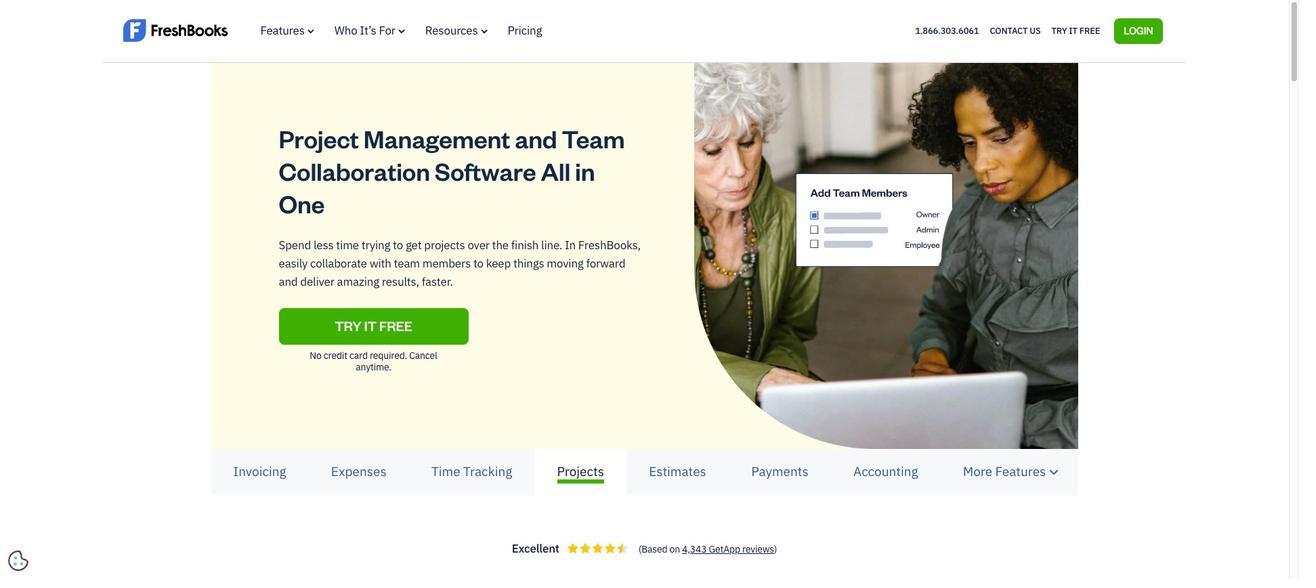 Task type: vqa. For each thing, say whether or not it's contained in the screenshot.
time tracking link
yes



Task type: describe. For each thing, give the bounding box(es) containing it.
invoicing
[[233, 463, 286, 479]]

tracking
[[463, 463, 512, 479]]

more features link
[[940, 451, 1078, 492]]

management
[[364, 122, 510, 154]]

pricing
[[508, 23, 542, 38]]

credit
[[324, 349, 347, 361]]

collaborate
[[310, 256, 367, 271]]

freshbooks logo image
[[123, 17, 228, 43]]

it
[[364, 317, 377, 334]]

more
[[963, 463, 992, 479]]

time tracking link
[[409, 451, 535, 492]]

pricing link
[[508, 23, 542, 38]]

excellent
[[512, 541, 559, 556]]

deliver
[[300, 274, 334, 289]]

time tracking
[[431, 463, 512, 479]]

spend less time trying to get projects over the finish line. in freshbooks, easily collaborate with team members to keep things moving forward and deliver amazing results, faster.
[[279, 237, 641, 289]]

try it free
[[335, 317, 412, 334]]

team
[[394, 256, 420, 271]]

and inside project management and team collaboration software all in one
[[515, 122, 557, 154]]

in
[[575, 155, 595, 187]]

us
[[1030, 25, 1041, 36]]

less
[[314, 237, 334, 252]]

one
[[279, 187, 325, 219]]

resources
[[425, 23, 478, 38]]

team
[[562, 122, 625, 154]]

project management and team collaboration software all in one
[[279, 122, 625, 219]]

results,
[[382, 274, 419, 289]]

accounting link
[[831, 451, 940, 492]]

it
[[1069, 25, 1077, 36]]

login
[[1124, 24, 1153, 36]]

line.
[[541, 237, 562, 252]]

project
[[279, 122, 359, 154]]

in
[[565, 237, 576, 252]]

who it's for link
[[334, 23, 405, 38]]

free
[[1079, 25, 1100, 36]]

)
[[774, 543, 777, 555]]

cookie consent banner dialog
[[10, 412, 213, 569]]

projects
[[557, 463, 604, 479]]

0 horizontal spatial features
[[260, 23, 305, 38]]

1.866.303.6061
[[915, 25, 979, 36]]

over
[[468, 237, 490, 252]]

resources link
[[425, 23, 487, 38]]

projects
[[424, 237, 465, 252]]

required.
[[370, 349, 407, 361]]

finish
[[511, 237, 539, 252]]

invoicing link
[[211, 451, 309, 492]]

time
[[431, 463, 460, 479]]

4,343
[[682, 543, 707, 555]]

moving
[[547, 256, 584, 271]]

cancel
[[409, 349, 437, 361]]

it's
[[360, 23, 376, 38]]

more features
[[963, 463, 1046, 479]]

all
[[541, 155, 570, 187]]

login link
[[1114, 18, 1163, 44]]

anytime.
[[356, 361, 391, 373]]

try it free link
[[1052, 22, 1100, 40]]

no
[[310, 349, 321, 361]]

(based
[[638, 543, 667, 555]]

on
[[669, 543, 680, 555]]

4.5 stars image
[[567, 543, 628, 553]]

1 vertical spatial features
[[995, 463, 1046, 479]]

try it free link
[[279, 308, 468, 344]]

contact us link
[[990, 22, 1041, 40]]

who
[[334, 23, 357, 38]]

easily
[[279, 256, 308, 271]]

for
[[379, 23, 395, 38]]



Task type: locate. For each thing, give the bounding box(es) containing it.
spend
[[279, 237, 311, 252]]

features link
[[260, 23, 314, 38]]

contact us
[[990, 25, 1041, 36]]

estimates link
[[627, 451, 729, 492]]

try
[[335, 317, 362, 334]]

(based on 4,343 getapp reviews )
[[638, 543, 777, 555]]

time
[[336, 237, 359, 252]]

1.866.303.6061 link
[[915, 25, 979, 36]]

try
[[1052, 25, 1067, 36]]

0 vertical spatial to
[[393, 237, 403, 252]]

keep
[[486, 256, 511, 271]]

the
[[492, 237, 509, 252]]

things
[[513, 256, 544, 271]]

projects link
[[535, 451, 627, 492]]

0 horizontal spatial and
[[279, 274, 298, 289]]

payments
[[751, 463, 808, 479]]

free
[[379, 317, 412, 334]]

to left get
[[393, 237, 403, 252]]

and inside spend less time trying to get projects over the finish line. in freshbooks, easily collaborate with team members to keep things moving forward and deliver amazing results, faster.
[[279, 274, 298, 289]]

freshbooks,
[[578, 237, 641, 252]]

cookie preferences image
[[8, 551, 28, 571]]

features left 'who'
[[260, 23, 305, 38]]

contact
[[990, 25, 1028, 36]]

4,343 getapp reviews link
[[682, 543, 774, 555]]

to
[[393, 237, 403, 252], [473, 256, 484, 271]]

0 vertical spatial features
[[260, 23, 305, 38]]

1 vertical spatial and
[[279, 274, 298, 289]]

card
[[349, 349, 368, 361]]

getapp
[[709, 543, 740, 555]]

expenses
[[331, 463, 387, 479]]

members
[[422, 256, 471, 271]]

payments link
[[729, 451, 831, 492]]

features right 'more' in the bottom right of the page
[[995, 463, 1046, 479]]

expenses link
[[309, 451, 409, 492]]

accounting
[[853, 463, 918, 479]]

1 vertical spatial to
[[473, 256, 484, 271]]

0 horizontal spatial to
[[393, 237, 403, 252]]

with
[[370, 256, 391, 271]]

1 horizontal spatial to
[[473, 256, 484, 271]]

0 vertical spatial and
[[515, 122, 557, 154]]

trying
[[361, 237, 390, 252]]

collaboration
[[279, 155, 430, 187]]

and up all on the top left of the page
[[515, 122, 557, 154]]

amazing
[[337, 274, 379, 289]]

and
[[515, 122, 557, 154], [279, 274, 298, 289]]

faster.
[[422, 274, 453, 289]]

1 horizontal spatial and
[[515, 122, 557, 154]]

no credit card required. cancel anytime.
[[310, 349, 437, 373]]

try it free
[[1052, 25, 1100, 36]]

get
[[406, 237, 422, 252]]

1 horizontal spatial features
[[995, 463, 1046, 479]]

estimates
[[649, 463, 706, 479]]

reviews
[[742, 543, 774, 555]]

to down over
[[473, 256, 484, 271]]

and down easily
[[279, 274, 298, 289]]

software
[[435, 155, 536, 187]]

features
[[260, 23, 305, 38], [995, 463, 1046, 479]]

who it's for
[[334, 23, 395, 38]]

forward
[[586, 256, 625, 271]]



